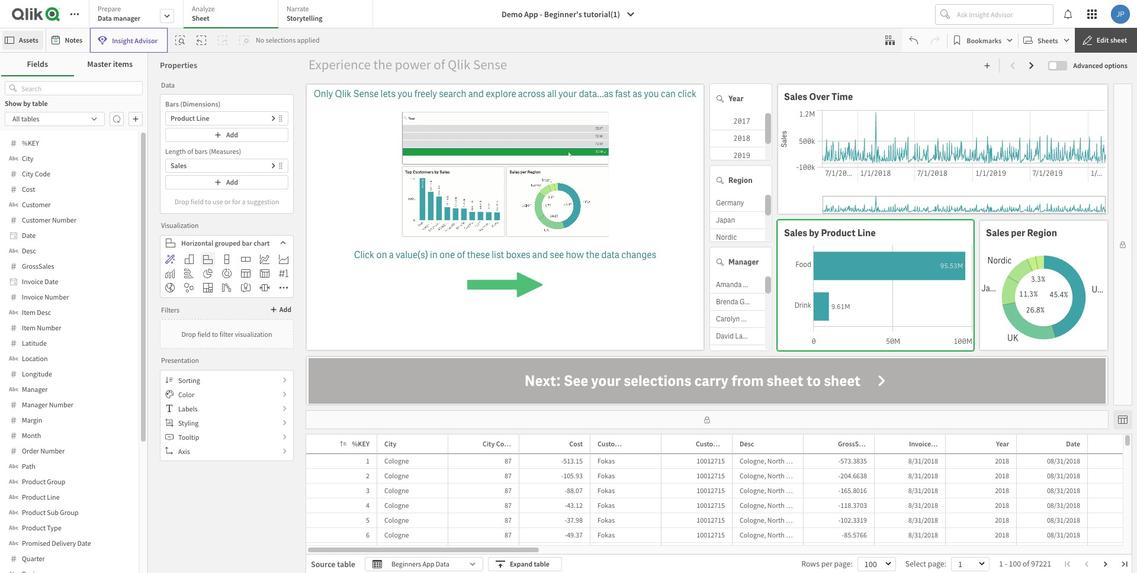 Task type: locate. For each thing, give the bounding box(es) containing it.
3 westphalia, from the top
[[806, 487, 841, 495]]

brenda
[[717, 298, 739, 307]]

you right 'as'
[[644, 88, 659, 100]]

4 de from the top
[[842, 501, 850, 510]]

165.8016
[[841, 487, 868, 495]]

longitude button
[[5, 367, 133, 382]]

2 north from the top
[[768, 472, 785, 481]]

see
[[564, 372, 589, 391]]

0 horizontal spatial grosssales button
[[5, 260, 133, 274]]

app right demo
[[525, 9, 539, 20]]

changes
[[622, 249, 657, 261]]

1 cologne, from the top
[[740, 457, 767, 466]]

fokas right 513.15
[[598, 457, 615, 466]]

invoice for topmost invoice date button
[[22, 277, 43, 286]]

next: see your selections carry from sheet to sheet button
[[309, 359, 1106, 404]]

number inside manager number button
[[49, 401, 73, 410]]

power
[[395, 56, 431, 73]]

code inside showing 101 rows and 40 columns. use arrow keys to navigate in table cells and tab to move to pagination controls. for the full range of keyboard navigation, see the documentation. element
[[496, 440, 512, 449]]

1 up 2
[[366, 457, 370, 466]]

page right select on the right of the page
[[929, 559, 945, 569]]

08/31/2018 for 102.3319
[[1048, 516, 1081, 525]]

- down -37.98
[[565, 531, 567, 540]]

3 cologne, north rhine-westphalia, de from the top
[[740, 487, 850, 495]]

%key inside showing 101 rows and 40 columns. use arrow keys to navigate in table cells and tab to move to pagination controls. for the full range of keyboard navigation, see the documentation. element
[[352, 440, 370, 449]]

lets
[[381, 88, 396, 100]]

invoice inside button
[[22, 293, 43, 302]]

6 fokas from the top
[[598, 531, 615, 540]]

1 vertical spatial 1
[[1000, 559, 1004, 569]]

3 de from the top
[[842, 487, 850, 495]]

sense inside button
[[473, 56, 507, 73]]

product line button down product group button
[[5, 491, 133, 505]]

- up -105.93
[[562, 457, 564, 466]]

2 horizontal spatial data
[[436, 560, 450, 569]]

fields
[[27, 59, 48, 69]]

westphalia, left 118.3703 at the right bottom
[[806, 501, 841, 510]]

1 vertical spatial desc button
[[735, 437, 770, 452]]

6 westphalia, from the top
[[806, 531, 841, 540]]

0 vertical spatial 1
[[366, 457, 370, 466]]

0 vertical spatial sense
[[473, 56, 507, 73]]

1 vertical spatial item
[[22, 324, 36, 332]]

advanced
[[1074, 61, 1104, 70]]

only
[[314, 88, 333, 100]]

manager down longitude
[[22, 385, 48, 394]]

cologne, north rhine-westphalia, de
[[740, 457, 850, 466], [740, 472, 850, 481], [740, 487, 850, 495], [740, 501, 850, 510], [740, 516, 850, 525], [740, 531, 850, 540]]

1 vertical spatial app
[[423, 560, 435, 569]]

3 cologne, from the top
[[740, 487, 767, 495]]

drop up presentation
[[182, 330, 196, 339]]

horizontal grouped bar chart image
[[203, 255, 213, 264]]

6 08/31/2018 from the top
[[1048, 531, 1081, 540]]

2 8/31/2018 from the top
[[909, 472, 939, 481]]

data inside 'dropdown button'
[[436, 560, 450, 569]]

4 87 from the top
[[505, 501, 512, 510]]

add for bars (dimensions)
[[226, 130, 238, 139]]

3 fokas from the top
[[598, 487, 615, 495]]

1 87 from the top
[[505, 457, 512, 466]]

data right beginners on the bottom left of page
[[436, 560, 450, 569]]

5 westphalia, from the top
[[806, 516, 841, 525]]

1 horizontal spatial page
[[929, 559, 945, 569]]

- for -88.07
[[565, 487, 567, 495]]

beginners
[[392, 560, 421, 569]]

field left the "use"
[[191, 197, 204, 206]]

5 8/31/2018 from the top
[[909, 516, 939, 525]]

1 for 1
[[366, 457, 370, 466]]

10012715 for -105.93
[[697, 472, 725, 481]]

2 10012715 from the top
[[697, 472, 725, 481]]

4 10012715 from the top
[[697, 501, 725, 510]]

: down -85.5766
[[851, 559, 853, 569]]

nl insights image
[[241, 283, 251, 293]]

manager number button
[[5, 398, 133, 412]]

analyze
[[192, 4, 215, 13]]

sales over time
[[784, 91, 854, 103]]

fokas right the 43.12
[[598, 501, 615, 510]]

1 vertical spatial to
[[212, 330, 218, 339]]

field for use
[[191, 197, 204, 206]]

source table
[[311, 559, 356, 570]]

5 cologne, north rhine-westphalia, de from the top
[[740, 516, 850, 525]]

2 cologne from the top
[[385, 472, 409, 481]]

kpi image
[[279, 269, 289, 279]]

line up sub
[[47, 493, 60, 502]]

to for filter
[[212, 330, 218, 339]]

cologne, north rhine-westphalia, de for -573.3835
[[740, 457, 850, 466]]

promised delivery date
[[22, 539, 91, 548]]

expand
[[510, 560, 533, 569]]

87 for -43.12
[[505, 501, 512, 510]]

germany optional. 1 of 7 row
[[711, 195, 766, 212]]

items
[[113, 59, 133, 69]]

08/31/2018 for 165.8016
[[1048, 487, 1081, 495]]

0 vertical spatial field
[[191, 197, 204, 206]]

horizontal grouped bar chart
[[181, 239, 270, 247]]

selections inside button
[[624, 372, 692, 391]]

westphalia, left 102.3319
[[806, 516, 841, 525]]

de down -102.3319
[[842, 531, 850, 540]]

go to the next page image
[[1103, 561, 1110, 568]]

2 de from the top
[[842, 472, 850, 481]]

and left see
[[533, 249, 548, 261]]

de for 102.3319
[[842, 516, 850, 525]]

group up product type button at the bottom left
[[60, 508, 78, 517]]

3 10012715 from the top
[[697, 487, 725, 495]]

sales
[[784, 91, 808, 103], [171, 161, 187, 170], [784, 227, 808, 239], [987, 227, 1010, 239]]

westphalia, left 573.3835
[[806, 457, 841, 466]]

1 horizontal spatial to
[[212, 330, 218, 339]]

0 horizontal spatial the
[[374, 56, 392, 73]]

0 vertical spatial app
[[525, 9, 539, 20]]

item for item desc
[[22, 308, 36, 317]]

sense up 'explore'
[[473, 56, 507, 73]]

cologne, north rhine-westphalia, de for -85.5766
[[740, 531, 850, 540]]

0 vertical spatial grosssales
[[22, 262, 54, 271]]

product for bottommost product line button
[[22, 493, 46, 502]]

add up (measures)
[[226, 130, 238, 139]]

-49.37
[[565, 531, 583, 540]]

10012715 for -37.98
[[697, 516, 725, 525]]

1 vertical spatial year
[[997, 440, 1010, 449]]

10012715 for -49.37
[[697, 531, 725, 540]]

6 cologne from the top
[[385, 531, 409, 540]]

5 fokas from the top
[[598, 516, 615, 525]]

notes button
[[48, 31, 87, 50]]

6 de from the top
[[842, 531, 850, 540]]

de for 573.3835
[[842, 457, 850, 466]]

- down -513.15 at bottom
[[562, 472, 564, 481]]

1 fokas from the top
[[598, 457, 615, 466]]

: right select on the right of the page
[[945, 559, 947, 569]]

fokas right 105.93
[[598, 472, 615, 481]]

0 vertical spatial and
[[469, 88, 484, 100]]

group
[[47, 478, 65, 487], [60, 508, 78, 517]]

6 cologne, from the top
[[740, 531, 767, 540]]

0 horizontal spatial data
[[98, 14, 112, 23]]

cologne, north rhine-westphalia, de for -165.8016
[[740, 487, 850, 495]]

1 vertical spatial manager
[[22, 385, 48, 394]]

- down -102.3319
[[842, 531, 845, 540]]

0 vertical spatial %key button
[[5, 136, 133, 151]]

location button
[[5, 352, 133, 366]]

month button
[[5, 429, 133, 443]]

selections left carry
[[624, 372, 692, 391]]

- up -102.3319
[[839, 501, 841, 510]]

map image
[[165, 283, 175, 293]]

westphalia, for -204.6638
[[806, 472, 841, 481]]

gibson
[[740, 298, 762, 307]]

0 vertical spatial tab list
[[89, 0, 378, 30]]

de for 165.8016
[[842, 487, 850, 495]]

carolyn halmon optional. 3 of 19 row
[[711, 311, 766, 328]]

vertical stacked bar chart image
[[222, 255, 232, 264]]

0 horizontal spatial code
[[35, 169, 50, 178]]

1 horizontal spatial desc
[[37, 308, 51, 317]]

data down prepare on the left
[[98, 14, 112, 23]]

5 cologne from the top
[[385, 516, 409, 525]]

%key
[[22, 139, 39, 148], [352, 440, 370, 449]]

08/31/2018 for 85.5766
[[1048, 531, 1081, 540]]

waterfall chart image
[[222, 283, 232, 293]]

product down product group
[[22, 493, 46, 502]]

per for sales
[[1012, 227, 1026, 239]]

- up -204.6638
[[839, 457, 841, 466]]

drop up "visualization"
[[175, 197, 189, 206]]

item up item number
[[22, 308, 36, 317]]

your right see
[[592, 372, 621, 391]]

8/31/2018 for -204.6638
[[909, 472, 939, 481]]

de down the -573.3835
[[842, 472, 850, 481]]

city
[[22, 154, 33, 163], [22, 169, 33, 178], [385, 440, 397, 449], [483, 440, 495, 449]]

2 vertical spatial desc
[[740, 440, 755, 449]]

go to the previous page image
[[1084, 561, 1091, 568]]

demo app - beginner's tutorial(1)
[[502, 9, 621, 20]]

to
[[205, 197, 211, 206], [212, 330, 218, 339], [807, 372, 822, 391]]

de down -204.6638
[[842, 487, 850, 495]]

number inside order number button
[[40, 447, 65, 456]]

0 horizontal spatial %key button
[[5, 136, 133, 151]]

1 vertical spatial %key button
[[337, 437, 375, 452]]

5 10012715 from the top
[[697, 516, 725, 525]]

sales for sales
[[171, 161, 187, 170]]

2017 optional. 1 of 5 row
[[711, 113, 766, 130]]

item
[[22, 308, 36, 317], [22, 324, 36, 332]]

north for -85.5766
[[768, 531, 785, 540]]

1 vertical spatial grosssales button
[[823, 437, 872, 452]]

westphalia, left 204.6638
[[806, 472, 841, 481]]

group down path button
[[47, 478, 65, 487]]

product for product type button at the bottom left
[[22, 524, 46, 533]]

1 horizontal spatial you
[[644, 88, 659, 100]]

2 87 from the top
[[505, 472, 512, 481]]

add button down sales button
[[165, 175, 289, 190]]

2 cologne, from the top
[[740, 472, 767, 481]]

6 cologne, north rhine-westphalia, de from the top
[[740, 531, 850, 540]]

2 vertical spatial add button
[[268, 303, 294, 317]]

sense left 'lets'
[[354, 88, 379, 100]]

box plot image
[[260, 283, 270, 293]]

3 cologne from the top
[[385, 487, 409, 495]]

0 horizontal spatial :
[[851, 559, 853, 569]]

select
[[906, 559, 927, 569]]

1 vertical spatial desc
[[37, 308, 51, 317]]

table right source
[[337, 559, 356, 570]]

1 horizontal spatial desc button
[[735, 437, 770, 452]]

2 you from the left
[[644, 88, 659, 100]]

add down the more icon
[[280, 305, 292, 314]]

fokas for -43.12
[[598, 501, 615, 510]]

2 rhine- from the top
[[787, 472, 806, 481]]

per for rows
[[822, 559, 833, 569]]

0 horizontal spatial customer number button
[[5, 213, 133, 228]]

- for -102.3319
[[839, 516, 841, 525]]

4 cologne from the top
[[385, 501, 409, 510]]

horizontal grouped bar chart button
[[161, 236, 293, 250]]

3 north from the top
[[768, 487, 785, 495]]

qlik
[[448, 56, 471, 73], [335, 88, 352, 100]]

selections tool image
[[886, 36, 896, 45]]

- inside the 'demo app - beginner's tutorial(1)' button
[[540, 9, 543, 20]]

1 vertical spatial cost button
[[554, 437, 588, 452]]

1 vertical spatial city code
[[483, 440, 512, 449]]

number inside the item number button
[[37, 324, 61, 332]]

selections right no
[[266, 36, 296, 44]]

the inside experience the power of qlik sense button
[[374, 56, 392, 73]]

your right all
[[559, 88, 577, 100]]

desc button inside showing 101 rows and 40 columns. use arrow keys to navigate in table cells and tab to move to pagination controls. for the full range of keyboard navigation, see the documentation. element
[[735, 437, 770, 452]]

or
[[225, 197, 231, 206]]

1 horizontal spatial :
[[945, 559, 947, 569]]

product inside product type button
[[22, 524, 46, 533]]

1 north from the top
[[768, 457, 785, 466]]

6 10012715 from the top
[[697, 531, 725, 540]]

quarter
[[22, 555, 45, 564]]

%key up 2
[[352, 440, 370, 449]]

2 cologne, north rhine-westphalia, de from the top
[[740, 472, 850, 481]]

click
[[354, 249, 375, 261]]

bookmarks button
[[951, 31, 1016, 50]]

6 87 from the top
[[505, 531, 512, 540]]

tab list up no
[[89, 0, 378, 30]]

1 horizontal spatial invoice date
[[910, 440, 947, 449]]

rhine-
[[787, 457, 806, 466], [787, 472, 806, 481], [787, 487, 806, 495], [787, 501, 806, 510], [787, 516, 806, 525], [787, 531, 806, 540]]

0 horizontal spatial 1
[[366, 457, 370, 466]]

line down (dimensions)
[[196, 114, 210, 123]]

1 horizontal spatial selections
[[624, 372, 692, 391]]

0 horizontal spatial page
[[835, 559, 851, 569]]

westphalia, for -573.3835
[[806, 457, 841, 466]]

1 - 100 of 97221
[[1000, 559, 1052, 569]]

- up -37.98
[[565, 501, 567, 510]]

manager up amanda honda
[[729, 257, 759, 267]]

-88.07
[[565, 487, 583, 495]]

page down -85.5766
[[835, 559, 851, 569]]

1 vertical spatial add button
[[165, 175, 289, 190]]

de up -102.3319
[[842, 501, 850, 510]]

4 north from the top
[[768, 501, 785, 510]]

click to unlock sheet layout image
[[704, 417, 711, 424]]

2018 for -165.8016
[[996, 487, 1010, 495]]

rhine- for -102.3319
[[787, 516, 806, 525]]

1 vertical spatial selections
[[624, 372, 692, 391]]

grosssales button up the -573.3835
[[823, 437, 872, 452]]

go to the last page image
[[1122, 561, 1129, 568]]

1 vertical spatial sense
[[354, 88, 379, 100]]

6 8/31/2018 from the top
[[909, 531, 939, 540]]

westphalia,
[[806, 457, 841, 466], [806, 472, 841, 481], [806, 487, 841, 495], [806, 501, 841, 510], [806, 516, 841, 525], [806, 531, 841, 540]]

your inside button
[[592, 372, 621, 391]]

westphalia, for -118.3703
[[806, 501, 841, 510]]

assets button
[[2, 31, 43, 50]]

0 vertical spatial add
[[226, 130, 238, 139]]

how
[[566, 249, 584, 261]]

sheet inside "button"
[[1111, 36, 1128, 44]]

0 horizontal spatial city button
[[5, 152, 133, 166]]

sheet right from on the bottom of page
[[767, 372, 804, 391]]

line right by
[[858, 227, 876, 239]]

0 horizontal spatial desc button
[[5, 244, 133, 258]]

1 cologne, north rhine-westphalia, de from the top
[[740, 457, 850, 466]]

sales inside button
[[171, 161, 187, 170]]

4 08/31/2018 from the top
[[1048, 501, 1081, 510]]

grosssales up 573.3835
[[839, 440, 872, 449]]

- down -118.3703
[[839, 516, 841, 525]]

- for -85.5766
[[842, 531, 845, 540]]

1 horizontal spatial grosssales
[[839, 440, 872, 449]]

filter
[[220, 330, 234, 339]]

1 8/31/2018 from the top
[[909, 457, 939, 466]]

4 westphalia, from the top
[[806, 501, 841, 510]]

path
[[22, 462, 35, 471]]

1 horizontal spatial and
[[533, 249, 548, 261]]

tab list down notes
[[1, 53, 146, 76]]

87 for -88.07
[[505, 487, 512, 495]]

2 horizontal spatial sheet
[[1111, 36, 1128, 44]]

brenda gibson optional. 2 of 19 row
[[711, 294, 766, 311]]

table image
[[241, 269, 251, 279]]

japan
[[717, 216, 736, 225]]

1 horizontal spatial product line button
[[165, 111, 289, 126]]

1 de from the top
[[842, 457, 850, 466]]

5 87 from the top
[[505, 516, 512, 525]]

4 cologne, north rhine-westphalia, de from the top
[[740, 501, 850, 510]]

insight advisor
[[112, 36, 158, 45]]

1 horizontal spatial app
[[525, 9, 539, 20]]

sales for sales per region
[[987, 227, 1010, 239]]

to for use
[[205, 197, 211, 206]]

hide source table viewer image
[[1119, 415, 1128, 425]]

only qlik sense lets you freely search and explore across all your data...as fast as you can click
[[314, 88, 697, 100]]

-513.15
[[562, 457, 583, 466]]

westphalia, left 165.8016
[[806, 487, 841, 495]]

number for manager number button
[[49, 401, 73, 410]]

cologne, for -573.3835
[[740, 457, 767, 466]]

2 vertical spatial to
[[807, 372, 822, 391]]

1 vertical spatial drop
[[182, 330, 196, 339]]

qlik right the only
[[335, 88, 352, 100]]

options
[[1105, 61, 1128, 70]]

1 vertical spatial your
[[592, 372, 621, 391]]

product inside button
[[22, 508, 46, 517]]

1 item from the top
[[22, 308, 36, 317]]

87 for -105.93
[[505, 472, 512, 481]]

0 vertical spatial group
[[47, 478, 65, 487]]

table inside button
[[534, 560, 550, 569]]

click to unlock sheet layout image
[[1120, 241, 1127, 248]]

pivot table image
[[260, 269, 270, 279]]

1 westphalia, from the top
[[806, 457, 841, 466]]

8/31/2018 for -102.3319
[[909, 516, 939, 525]]

%key button down all tables popup button
[[5, 136, 133, 151]]

1 page from the left
[[835, 559, 851, 569]]

1 vertical spatial tab list
[[1, 53, 146, 76]]

0 horizontal spatial date button
[[5, 229, 133, 243]]

labels
[[178, 404, 198, 413]]

customer button
[[5, 198, 133, 212], [593, 437, 642, 452]]

5 north from the top
[[768, 516, 785, 525]]

fokas right "49.37"
[[598, 531, 615, 540]]

next: see your selections carry from sheet to sheet application
[[0, 0, 1138, 574]]

item up latitude
[[22, 324, 36, 332]]

6 rhine- from the top
[[787, 531, 806, 540]]

08/31/2018 for 573.3835
[[1048, 457, 1081, 466]]

-204.6638
[[839, 472, 868, 481]]

add button down the more icon
[[268, 303, 294, 317]]

item inside "button"
[[22, 308, 36, 317]]

1 vertical spatial code
[[496, 440, 512, 449]]

product inside product group button
[[22, 478, 46, 487]]

3
[[366, 487, 370, 495]]

4 fokas from the top
[[598, 501, 615, 510]]

field left filter
[[198, 330, 211, 339]]

1 horizontal spatial code
[[496, 440, 512, 449]]

carolyn halmon
[[717, 315, 766, 324]]

storytelling
[[287, 14, 323, 23]]

2 westphalia, from the top
[[806, 472, 841, 481]]

sheet right edit
[[1111, 36, 1128, 44]]

the right how at the top of page
[[586, 249, 600, 261]]

2018 for -204.6638
[[996, 472, 1010, 481]]

1 vertical spatial invoice date
[[910, 440, 947, 449]]

fokas right 37.98
[[598, 516, 615, 525]]

beginners app data
[[392, 560, 450, 569]]

8/31/2018 for -85.5766
[[909, 531, 939, 540]]

1 cologne from the top
[[385, 457, 409, 466]]

- down -105.93
[[565, 487, 567, 495]]

app inside 'dropdown button'
[[423, 560, 435, 569]]

2018 inside "row"
[[734, 134, 751, 143]]

a right on
[[389, 249, 394, 261]]

5 08/31/2018 from the top
[[1048, 516, 1081, 525]]

1 horizontal spatial year
[[997, 440, 1010, 449]]

of right "100"
[[1023, 559, 1030, 569]]

2018 for -85.5766
[[996, 531, 1010, 540]]

autochart image
[[165, 255, 175, 264]]

5 cologne, from the top
[[740, 516, 767, 525]]

2 page from the left
[[929, 559, 945, 569]]

3 87 from the top
[[505, 487, 512, 495]]

area line chart image
[[279, 255, 289, 264]]

add button for length of bars (measures)
[[165, 175, 289, 190]]

0 vertical spatial desc
[[22, 247, 36, 255]]

go to the first page image
[[1065, 561, 1072, 568]]

year button
[[981, 437, 1015, 452]]

color
[[178, 390, 194, 399]]

1 horizontal spatial grosssales button
[[823, 437, 872, 452]]

-102.3319
[[839, 516, 868, 525]]

more image
[[279, 283, 289, 293]]

number for the item number button
[[37, 324, 61, 332]]

1 vertical spatial date button
[[1052, 437, 1086, 452]]

sheet left the arrow right "image"
[[824, 372, 861, 391]]

2
[[366, 472, 370, 481]]

1 horizontal spatial your
[[592, 372, 621, 391]]

- down the -573.3835
[[839, 472, 841, 481]]

4 rhine- from the top
[[787, 501, 806, 510]]

tab list containing prepare
[[89, 0, 378, 30]]

2018 for -118.3703
[[996, 501, 1010, 510]]

1 vertical spatial line
[[858, 227, 876, 239]]

add button up (measures)
[[165, 128, 289, 142]]

fields button
[[1, 53, 74, 76]]

app inside button
[[525, 9, 539, 20]]

%key button up 2
[[337, 437, 375, 452]]

0 horizontal spatial year
[[729, 93, 744, 103]]

1 horizontal spatial the
[[586, 249, 600, 261]]

fokas right "88.07"
[[598, 487, 615, 495]]

city code button
[[5, 167, 133, 181], [468, 437, 517, 452]]

product sub group button
[[5, 506, 133, 520]]

david laychak
[[717, 332, 761, 341]]

1 10012715 from the top
[[697, 457, 725, 466]]

2018 for -573.3835
[[996, 457, 1010, 466]]

3 8/31/2018 from the top
[[909, 487, 939, 495]]

2 08/31/2018 from the top
[[1048, 472, 1081, 481]]

edit sheet button
[[1076, 28, 1138, 53]]

1 horizontal spatial date button
[[1052, 437, 1086, 452]]

edit sheet
[[1097, 36, 1128, 44]]

0 vertical spatial per
[[1012, 227, 1026, 239]]

product up product type
[[22, 508, 46, 517]]

08/31/2018 for 204.6638
[[1048, 472, 1081, 481]]

cologne for 4
[[385, 501, 409, 510]]

add down sales button
[[226, 178, 238, 187]]

5 de from the top
[[842, 516, 850, 525]]

1 vertical spatial the
[[586, 249, 600, 261]]

- for -37.98
[[565, 516, 567, 525]]

david
[[717, 332, 734, 341]]

grosssales inside showing 101 rows and 40 columns. use arrow keys to navigate in table cells and tab to move to pagination controls. for the full range of keyboard navigation, see the documentation. element
[[839, 440, 872, 449]]

6 north from the top
[[768, 531, 785, 540]]

4 cologne, from the top
[[740, 501, 767, 510]]

3 08/31/2018 from the top
[[1048, 487, 1081, 495]]

0 vertical spatial line
[[196, 114, 210, 123]]

2 item from the top
[[22, 324, 36, 332]]

8/31/2018 for -573.3835
[[909, 457, 939, 466]]

product up promised
[[22, 524, 46, 533]]

3 rhine- from the top
[[787, 487, 806, 495]]

qlik up search
[[448, 56, 471, 73]]

2 horizontal spatial line
[[858, 227, 876, 239]]

1 : from the left
[[851, 559, 853, 569]]

tables
[[21, 114, 39, 123]]

2019
[[734, 151, 751, 161]]

customer number button
[[5, 213, 133, 228], [681, 437, 752, 452]]

1 left "100"
[[1000, 559, 1004, 569]]

2018 for -102.3319
[[996, 516, 1010, 525]]

1 vertical spatial grosssales
[[839, 440, 872, 449]]

8/31/2018 for -165.8016
[[909, 487, 939, 495]]

2018
[[734, 134, 751, 143], [996, 457, 1010, 466], [996, 472, 1010, 481], [996, 487, 1010, 495], [996, 501, 1010, 510], [996, 516, 1010, 525], [996, 531, 1010, 540]]

1 vertical spatial customer number button
[[681, 437, 752, 452]]

cologne, for -85.5766
[[740, 531, 767, 540]]

de down -118.3703
[[842, 516, 850, 525]]

product right by
[[822, 227, 856, 239]]

data up bars
[[161, 80, 175, 89]]

product down path
[[22, 478, 46, 487]]

Search text field
[[21, 83, 143, 93]]

tab list
[[89, 0, 378, 30], [1, 53, 146, 76]]

in
[[430, 249, 438, 261]]

westphalia, for -102.3319
[[806, 516, 841, 525]]

cologne for 2
[[385, 472, 409, 481]]

product line down product group
[[22, 493, 60, 502]]

1 rhine- from the top
[[787, 457, 806, 466]]

102.3319
[[841, 516, 868, 525]]

2 : from the left
[[945, 559, 947, 569]]

1 vertical spatial customer number
[[696, 440, 752, 449]]

- down -204.6638
[[839, 487, 841, 495]]

product line button down (dimensions)
[[165, 111, 289, 126]]

beginners app data button
[[365, 558, 484, 572]]

0 horizontal spatial you
[[398, 88, 413, 100]]

a right for
[[242, 197, 246, 206]]

4 8/31/2018 from the top
[[909, 501, 939, 510]]

0 horizontal spatial cost
[[22, 185, 35, 194]]

sales for sales by product line
[[784, 227, 808, 239]]

item inside button
[[22, 324, 36, 332]]

97221
[[1032, 559, 1052, 569]]

table right expand
[[534, 560, 550, 569]]

1 08/31/2018 from the top
[[1048, 457, 1081, 466]]

5 rhine- from the top
[[787, 516, 806, 525]]

1 vertical spatial invoice date button
[[894, 437, 947, 452]]

0 horizontal spatial product line button
[[5, 491, 133, 505]]

visualization
[[161, 221, 199, 230]]

1 horizontal spatial city code
[[483, 440, 512, 449]]

de up -204.6638
[[842, 457, 850, 466]]

bookmarks
[[967, 36, 1002, 45]]

cologne, for -102.3319
[[740, 516, 767, 525]]

100
[[1010, 559, 1022, 569]]

1 vertical spatial region
[[1028, 227, 1058, 239]]

order
[[22, 447, 39, 456]]

grosssales button up "invoice number" button
[[5, 260, 133, 274]]

you right 'lets'
[[398, 88, 413, 100]]

08/31/2018 for 118.3703
[[1048, 501, 1081, 510]]

2 fokas from the top
[[598, 472, 615, 481]]

product line down "bars (dimensions)"
[[171, 114, 210, 123]]

1 vertical spatial invoice
[[22, 293, 43, 302]]

the up 'lets'
[[374, 56, 392, 73]]

product for the product sub group button
[[22, 508, 46, 517]]

number inside "invoice number" button
[[45, 293, 69, 302]]

%key down tables
[[22, 139, 39, 148]]



Task type: describe. For each thing, give the bounding box(es) containing it.
- for -204.6638
[[839, 472, 841, 481]]

0 horizontal spatial region
[[729, 175, 753, 185]]

city code inside showing 101 rows and 40 columns. use arrow keys to navigate in table cells and tab to move to pagination controls. for the full range of keyboard navigation, see the documentation. element
[[483, 440, 512, 449]]

4
[[366, 501, 370, 510]]

edit
[[1097, 36, 1110, 44]]

year inside button
[[997, 440, 1010, 449]]

of left bars
[[187, 147, 193, 156]]

experience the power of qlik sense button
[[306, 55, 510, 74]]

cologne for 6
[[385, 531, 409, 540]]

1 vertical spatial city code button
[[468, 437, 517, 452]]

north for -573.3835
[[768, 457, 785, 466]]

sales per region
[[987, 227, 1058, 239]]

grosssales button inside showing 101 rows and 40 columns. use arrow keys to navigate in table cells and tab to move to pagination controls. for the full range of keyboard navigation, see the documentation. element
[[823, 437, 872, 452]]

of right one
[[457, 249, 465, 261]]

rhine- for -204.6638
[[787, 472, 806, 481]]

fokas for -513.15
[[598, 457, 615, 466]]

dennis johnson optional. 5 of 19 row
[[711, 346, 767, 363]]

drop field to use or for a suggestion
[[175, 197, 279, 206]]

drop for drop field to use or for a suggestion
[[175, 197, 189, 206]]

0 horizontal spatial and
[[469, 88, 484, 100]]

1 horizontal spatial cost button
[[554, 437, 588, 452]]

number inside showing 101 rows and 40 columns. use arrow keys to navigate in table cells and tab to move to pagination controls. for the full range of keyboard navigation, see the documentation. element
[[727, 440, 752, 449]]

sheets button
[[1022, 31, 1073, 50]]

invoice date inside showing 101 rows and 40 columns. use arrow keys to navigate in table cells and tab to move to pagination controls. for the full range of keyboard navigation, see the documentation. element
[[910, 440, 947, 449]]

one
[[440, 249, 455, 261]]

invoice number button
[[5, 290, 133, 305]]

fokas for -105.93
[[598, 472, 615, 481]]

treemap image
[[203, 283, 213, 293]]

43.12
[[567, 501, 583, 510]]

- for -49.37
[[565, 531, 567, 540]]

value(s)
[[396, 249, 428, 261]]

sales for sales over time
[[784, 91, 808, 103]]

cologne, north rhine-westphalia, de for -118.3703
[[740, 501, 850, 510]]

- for -43.12
[[565, 501, 567, 510]]

beginner's
[[545, 9, 582, 20]]

delivery
[[52, 539, 76, 548]]

- for -165.8016
[[839, 487, 841, 495]]

quarter button
[[5, 552, 133, 567]]

create new sheet image
[[985, 62, 992, 69]]

cologne, for -204.6638
[[740, 472, 767, 481]]

1 horizontal spatial region
[[1028, 227, 1058, 239]]

master items
[[87, 59, 133, 69]]

amanda honda optional. 1 of 19 row
[[711, 277, 766, 294]]

drop for drop field to filter visualization
[[182, 330, 196, 339]]

0 horizontal spatial cost button
[[5, 183, 133, 197]]

- for -573.3835
[[839, 457, 841, 466]]

0 vertical spatial desc button
[[5, 244, 133, 258]]

amanda
[[717, 280, 742, 290]]

-165.8016
[[839, 487, 868, 495]]

cologne for 1
[[385, 457, 409, 466]]

sheet
[[192, 14, 210, 23]]

cologne, for -118.3703
[[740, 501, 767, 510]]

assets
[[19, 36, 38, 44]]

applied
[[297, 36, 320, 44]]

demo app - beginner's tutorial(1) button
[[495, 5, 643, 24]]

2019 optional. 3 of 5 row
[[711, 148, 766, 165]]

1 vertical spatial product line
[[22, 493, 60, 502]]

across
[[518, 88, 546, 100]]

smart search image
[[175, 36, 185, 45]]

type
[[47, 524, 61, 533]]

suggestion
[[247, 197, 279, 206]]

of inside button
[[434, 56, 445, 73]]

carolyn
[[717, 315, 740, 324]]

table for source table
[[337, 559, 356, 570]]

data
[[602, 249, 620, 261]]

all tables
[[12, 114, 39, 123]]

item for item number
[[22, 324, 36, 332]]

1 vertical spatial customer button
[[593, 437, 642, 452]]

filters
[[161, 306, 180, 314]]

cologne for 5
[[385, 516, 409, 525]]

0 horizontal spatial sense
[[354, 88, 379, 100]]

styling
[[178, 419, 199, 428]]

cologne, north rhine-westphalia, de for -204.6638
[[740, 472, 850, 481]]

2 vertical spatial manager
[[22, 401, 48, 410]]

product for product group button
[[22, 478, 46, 487]]

north for -165.8016
[[768, 487, 785, 495]]

app for demo
[[525, 9, 539, 20]]

desc inside "button"
[[37, 308, 51, 317]]

- for -513.15
[[562, 457, 564, 466]]

westphalia, for -165.8016
[[806, 487, 841, 495]]

pie chart image
[[203, 269, 213, 279]]

next sheet: product details image
[[1028, 61, 1037, 71]]

-573.3835
[[839, 457, 868, 466]]

- left "100"
[[1005, 559, 1008, 569]]

donut chart image
[[222, 269, 232, 279]]

rhine- for -85.5766
[[787, 531, 806, 540]]

fokas for -88.07
[[598, 487, 615, 495]]

tab list containing fields
[[1, 53, 146, 76]]

north for -102.3319
[[768, 516, 785, 525]]

table for expand table
[[534, 560, 550, 569]]

0 horizontal spatial sheet
[[767, 372, 804, 391]]

step back image
[[197, 36, 206, 45]]

0 vertical spatial city button
[[5, 152, 133, 166]]

de for 85.5766
[[842, 531, 850, 540]]

master items button
[[74, 53, 146, 76]]

north for -118.3703
[[768, 501, 785, 510]]

narrate
[[287, 4, 309, 13]]

rhine- for -165.8016
[[787, 487, 806, 495]]

0 vertical spatial date button
[[5, 229, 133, 243]]

cost inside showing 101 rows and 40 columns. use arrow keys to navigate in table cells and tab to move to pagination controls. for the full range of keyboard navigation, see the documentation. element
[[570, 440, 583, 449]]

0 vertical spatial customer button
[[5, 198, 133, 212]]

order number button
[[5, 444, 133, 459]]

0 horizontal spatial city code
[[22, 169, 50, 178]]

-118.3703
[[839, 501, 868, 510]]

10012715 for -43.12
[[697, 501, 725, 510]]

showing 101 rows and 40 columns. use arrow keys to navigate in table cells and tab to move to pagination controls. for the full range of keyboard navigation, see the documentation. element
[[306, 435, 1138, 574]]

north for -204.6638
[[768, 472, 785, 481]]

0 vertical spatial customer number button
[[5, 213, 133, 228]]

desc inside showing 101 rows and 40 columns. use arrow keys to navigate in table cells and tab to move to pagination controls. for the full range of keyboard navigation, see the documentation. element
[[740, 440, 755, 449]]

invoice for "invoice number" button
[[22, 293, 43, 302]]

margin
[[22, 416, 42, 425]]

invoice inside showing 101 rows and 40 columns. use arrow keys to navigate in table cells and tab to move to pagination controls. for the full range of keyboard navigation, see the documentation. element
[[910, 440, 932, 449]]

johnson
[[740, 349, 767, 359]]

use
[[213, 197, 223, 206]]

vertical combo chart image
[[165, 269, 175, 279]]

length of bars (measures)
[[165, 147, 241, 156]]

next: see your selections carry from sheet to sheet
[[525, 372, 861, 391]]

1 horizontal spatial invoice date button
[[894, 437, 947, 452]]

all
[[12, 114, 20, 123]]

path button
[[5, 460, 133, 474]]

to inside button
[[807, 372, 822, 391]]

1 horizontal spatial sheet
[[824, 372, 861, 391]]

1 horizontal spatial line
[[196, 114, 210, 123]]

customer number inside showing 101 rows and 40 columns. use arrow keys to navigate in table cells and tab to move to pagination controls. for the full range of keyboard navigation, see the documentation. element
[[696, 440, 752, 449]]

- for -118.3703
[[839, 501, 841, 510]]

latitude button
[[5, 337, 133, 351]]

1 horizontal spatial customer number button
[[681, 437, 752, 452]]

0 horizontal spatial grosssales
[[22, 262, 54, 271]]

2 vertical spatial line
[[47, 493, 60, 502]]

labels button
[[161, 402, 293, 416]]

horizontal stacked bar chart image
[[241, 255, 251, 264]]

add for length of bars (measures)
[[226, 178, 238, 187]]

line chart image
[[260, 255, 270, 264]]

2 vertical spatial add
[[280, 305, 292, 314]]

0 vertical spatial manager
[[729, 257, 759, 267]]

0 vertical spatial invoice date
[[22, 277, 58, 286]]

experience the power of qlik sense
[[309, 56, 507, 73]]

number for customer number button to the top
[[52, 216, 76, 225]]

next:
[[525, 372, 561, 391]]

rhine- for -573.3835
[[787, 457, 806, 466]]

rows per page :
[[802, 559, 853, 569]]

rows
[[802, 559, 820, 569]]

invoice number
[[22, 293, 69, 302]]

cologne for 3
[[385, 487, 409, 495]]

tutorial(1)
[[584, 9, 621, 20]]

explore
[[486, 88, 517, 100]]

tooltip button
[[161, 430, 293, 444]]

number for "invoice number" button
[[45, 293, 69, 302]]

for
[[232, 197, 241, 206]]

add button for bars (dimensions)
[[165, 128, 289, 142]]

sorting
[[178, 376, 200, 385]]

from
[[732, 372, 764, 391]]

1 horizontal spatial data
[[161, 80, 175, 89]]

1 vertical spatial group
[[60, 508, 78, 517]]

vertical grouped bar chart image
[[184, 255, 194, 264]]

1 vertical spatial and
[[533, 249, 548, 261]]

-105.93
[[562, 472, 583, 481]]

1 vertical spatial a
[[389, 249, 394, 261]]

-43.12
[[565, 501, 583, 510]]

(measures)
[[209, 147, 241, 156]]

undo image
[[910, 36, 919, 45]]

0 vertical spatial invoice date button
[[5, 275, 133, 289]]

88.07
[[567, 487, 583, 495]]

0 vertical spatial year
[[729, 93, 744, 103]]

david laychak optional. 4 of 19 row
[[711, 328, 766, 346]]

product sub group
[[22, 508, 78, 517]]

no selections applied
[[256, 36, 320, 44]]

insight advisor button
[[90, 28, 168, 53]]

0 horizontal spatial a
[[242, 197, 246, 206]]

cologne, for -165.8016
[[740, 487, 767, 495]]

horizontal combo chart image
[[184, 269, 194, 279]]

nordic optional. 3 of 7 row
[[711, 229, 766, 247]]

demo
[[502, 9, 523, 20]]

87 for -49.37
[[505, 531, 512, 540]]

freely
[[415, 88, 437, 100]]

narrate storytelling
[[287, 4, 323, 23]]

search
[[439, 88, 467, 100]]

arrow right image
[[875, 374, 890, 389]]

axis button
[[161, 444, 293, 459]]

data inside "prepare data manager"
[[98, 14, 112, 23]]

field for filter
[[198, 330, 211, 339]]

chart
[[254, 239, 270, 247]]

no
[[256, 36, 265, 44]]

- for -105.93
[[562, 472, 564, 481]]

6
[[366, 531, 370, 540]]

cologne, north rhine-westphalia, de for -102.3319
[[740, 516, 850, 525]]

margin button
[[5, 414, 133, 428]]

0 horizontal spatial customer number
[[22, 216, 76, 225]]

honda
[[744, 280, 764, 290]]

1 horizontal spatial city button
[[380, 437, 412, 452]]

product down "bars (dimensions)"
[[171, 114, 195, 123]]

product group
[[22, 478, 65, 487]]

germany
[[717, 199, 745, 208]]

japan optional. 2 of 7 row
[[711, 212, 766, 229]]

Ask Insight Advisor text field
[[955, 5, 1054, 24]]

latitude
[[22, 339, 47, 348]]

10012715 for -513.15
[[697, 457, 725, 466]]

expand table
[[510, 560, 550, 569]]

0 vertical spatial product line
[[171, 114, 210, 123]]

2018 optional. 2 of 5 row
[[711, 130, 766, 148]]

de for 204.6638
[[842, 472, 850, 481]]

1 you from the left
[[398, 88, 413, 100]]

westphalia, for -85.5766
[[806, 531, 841, 540]]

grouped
[[215, 239, 241, 247]]

0 vertical spatial your
[[559, 88, 577, 100]]

number for order number button
[[40, 447, 65, 456]]

styling button
[[161, 416, 293, 430]]

analyze sheet
[[192, 4, 215, 23]]

573.3835
[[841, 457, 868, 466]]

click
[[678, 88, 697, 100]]

fokas for -37.98
[[598, 516, 615, 525]]

%key for the bottommost %key button
[[352, 440, 370, 449]]

1 vertical spatial product line button
[[5, 491, 133, 505]]

length
[[165, 147, 186, 156]]

1 vertical spatial qlik
[[335, 88, 352, 100]]

0 horizontal spatial selections
[[266, 36, 296, 44]]

fokas for -49.37
[[598, 531, 615, 540]]

1 for 1 - 100 of 97221
[[1000, 559, 1004, 569]]

204.6638
[[841, 472, 868, 481]]

qlik inside button
[[448, 56, 471, 73]]

8/31/2018 for -118.3703
[[909, 501, 939, 510]]

longitude
[[22, 370, 52, 379]]

scatter plot image
[[184, 283, 194, 293]]

james peterson image
[[1112, 5, 1131, 24]]

0 horizontal spatial city code button
[[5, 167, 133, 181]]

all tables button
[[5, 112, 105, 126]]



Task type: vqa. For each thing, say whether or not it's contained in the screenshot.
demo app - helpdesk management
no



